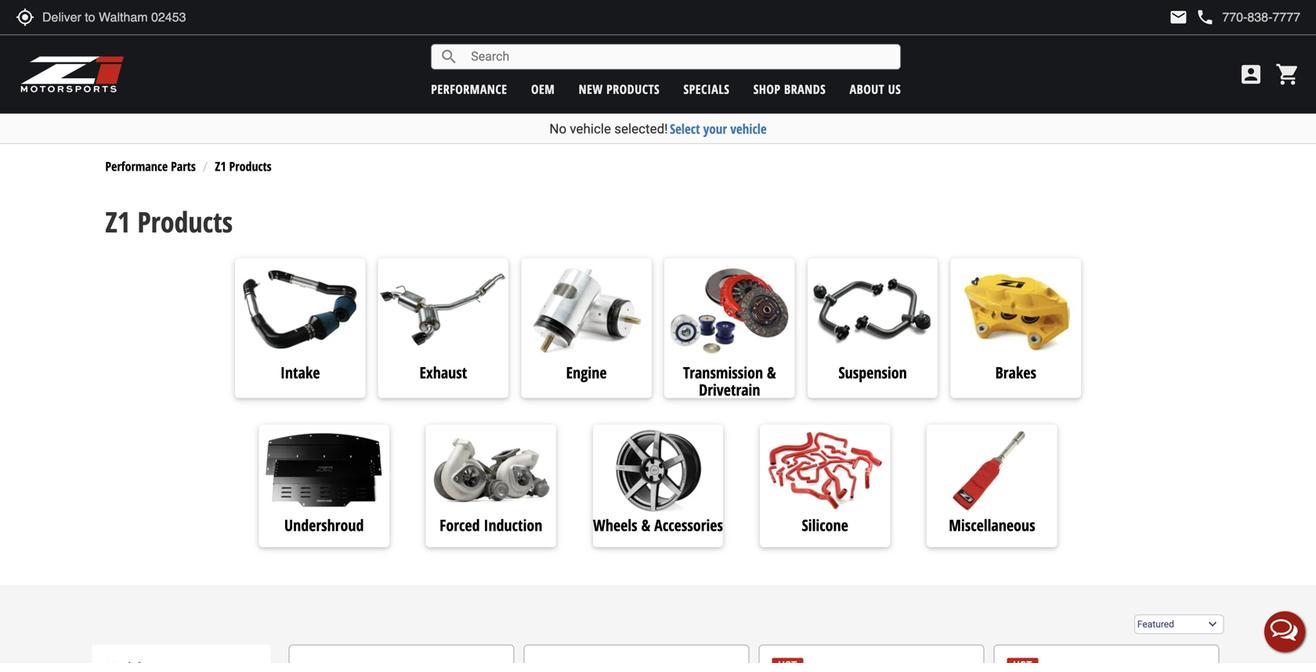 Task type: vqa. For each thing, say whether or not it's contained in the screenshot.
account_box
yes



Task type: locate. For each thing, give the bounding box(es) containing it.
performance parts
[[105, 158, 196, 175]]

suspension link
[[808, 362, 938, 384]]

no vehicle selected! select your vehicle
[[550, 120, 767, 138]]

new products link
[[579, 81, 660, 98]]

shop brands
[[754, 81, 826, 98]]

z1 down the performance on the top of page
[[105, 202, 130, 241]]

miscellaneous
[[949, 515, 1036, 536]]

1 horizontal spatial &
[[767, 362, 776, 383]]

1 vertical spatial z1 products
[[105, 202, 233, 241]]

performance
[[105, 158, 168, 175]]

products right parts
[[229, 158, 272, 175]]

exhaust link
[[378, 362, 509, 384]]

& inside transmission & drivetrain
[[767, 362, 776, 383]]

parts
[[171, 158, 196, 175]]

wheels & accessories
[[593, 515, 723, 536]]

z1 products right parts
[[215, 158, 272, 175]]

products
[[229, 158, 272, 175], [137, 202, 233, 241]]

z1 products down parts
[[105, 202, 233, 241]]

your
[[704, 120, 727, 138]]

shop
[[754, 81, 781, 98]]

1 horizontal spatial vehicle
[[731, 120, 767, 138]]

select your vehicle link
[[670, 120, 767, 138]]

1 vertical spatial &
[[642, 515, 651, 536]]

intake link
[[235, 362, 365, 384]]

products
[[607, 81, 660, 98]]

& for drivetrain
[[767, 362, 776, 383]]

new products
[[579, 81, 660, 98]]

vehicle right your
[[731, 120, 767, 138]]

about us
[[850, 81, 901, 98]]

phone
[[1196, 8, 1215, 27]]

new
[[579, 81, 603, 98]]

about us link
[[850, 81, 901, 98]]

1 vertical spatial products
[[137, 202, 233, 241]]

1 vertical spatial z1
[[105, 202, 130, 241]]

z1 right parts
[[215, 158, 226, 175]]

silicone
[[802, 515, 849, 536]]

engine link
[[522, 362, 652, 384]]

transmission & drivetrain link
[[665, 362, 795, 401]]

phone link
[[1196, 8, 1301, 27]]

wheels & accessories link
[[593, 515, 724, 536]]

0 vertical spatial &
[[767, 362, 776, 383]]

z1
[[215, 158, 226, 175], [105, 202, 130, 241]]

products down parts
[[137, 202, 233, 241]]

performance parts link
[[105, 158, 196, 175]]

vehicle
[[731, 120, 767, 138], [570, 121, 611, 137]]

brakes
[[996, 362, 1037, 383]]

0 horizontal spatial vehicle
[[570, 121, 611, 137]]

account_box link
[[1235, 62, 1268, 87]]

z1 products
[[215, 158, 272, 175], [105, 202, 233, 241]]

&
[[767, 362, 776, 383], [642, 515, 651, 536]]

selected!
[[615, 121, 668, 137]]

0 vertical spatial z1 products
[[215, 158, 272, 175]]

0 vertical spatial z1
[[215, 158, 226, 175]]

0 horizontal spatial &
[[642, 515, 651, 536]]

& right "drivetrain" at the right of the page
[[767, 362, 776, 383]]

vehicle right the no
[[570, 121, 611, 137]]

Search search field
[[459, 45, 901, 69]]

& right wheels
[[642, 515, 651, 536]]

performance
[[431, 81, 508, 98]]

mail phone
[[1170, 8, 1215, 27]]



Task type: describe. For each thing, give the bounding box(es) containing it.
mail
[[1170, 8, 1188, 27]]

1 horizontal spatial z1
[[215, 158, 226, 175]]

vehicle inside no vehicle selected! select your vehicle
[[570, 121, 611, 137]]

engine
[[566, 362, 607, 383]]

z1 motorsports logo image
[[20, 55, 125, 94]]

transmission
[[683, 362, 763, 383]]

mail link
[[1170, 8, 1188, 27]]

transmission & drivetrain
[[683, 362, 776, 401]]

brands
[[785, 81, 826, 98]]

0 horizontal spatial z1
[[105, 202, 130, 241]]

about
[[850, 81, 885, 98]]

brakes link
[[951, 362, 1082, 384]]

& for accessories
[[642, 515, 651, 536]]

forced induction link
[[426, 515, 556, 536]]

intake
[[280, 362, 320, 383]]

accessories
[[655, 515, 723, 536]]

wheels
[[593, 515, 638, 536]]

account_box
[[1239, 62, 1264, 87]]

search
[[440, 47, 459, 66]]

specials
[[684, 81, 730, 98]]

select
[[670, 120, 700, 138]]

us
[[888, 81, 901, 98]]

undershroud link
[[259, 515, 389, 536]]

undershroud
[[284, 515, 364, 536]]

drivetrain
[[699, 379, 761, 401]]

silicone link
[[760, 515, 891, 536]]

suspension
[[839, 362, 907, 383]]

shopping_cart
[[1276, 62, 1301, 87]]

no
[[550, 121, 567, 137]]

oem link
[[531, 81, 555, 98]]

0 vertical spatial products
[[229, 158, 272, 175]]

oem
[[531, 81, 555, 98]]

specials link
[[684, 81, 730, 98]]

exhaust
[[420, 362, 467, 383]]

forced
[[440, 515, 480, 536]]

miscellaneous link
[[927, 515, 1058, 536]]

shop brands link
[[754, 81, 826, 98]]

induction
[[484, 515, 543, 536]]

performance link
[[431, 81, 508, 98]]

my_location
[[16, 8, 34, 27]]

z1 products link
[[215, 158, 272, 175]]

shopping_cart link
[[1272, 62, 1301, 87]]

forced induction
[[440, 515, 543, 536]]



